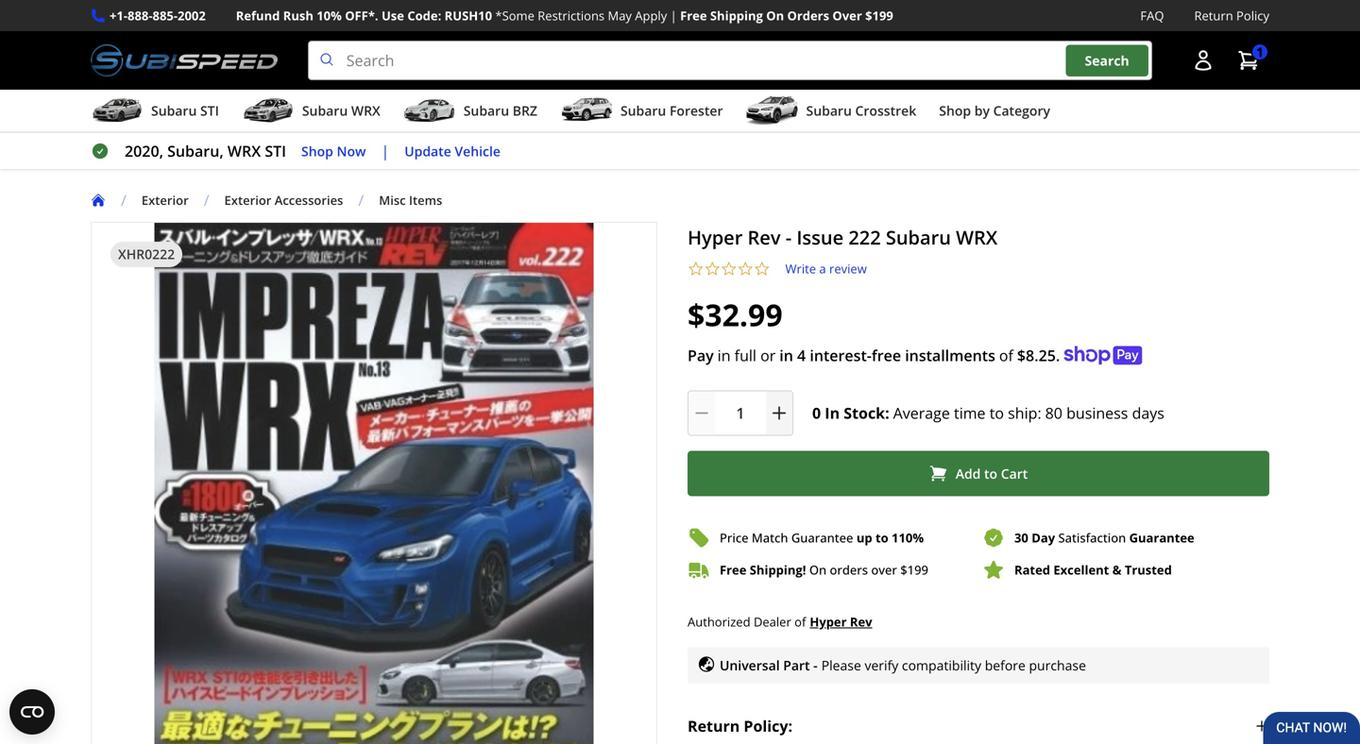 Task type: vqa. For each thing, say whether or not it's contained in the screenshot.
the leftmost empty star image
yes



Task type: describe. For each thing, give the bounding box(es) containing it.
2002
[[178, 7, 206, 24]]

2 horizontal spatial wrx
[[956, 224, 998, 250]]

orders
[[787, 7, 829, 24]]

restrictions
[[538, 7, 605, 24]]

3 empty star image from the left
[[737, 261, 754, 277]]

rush
[[283, 7, 313, 24]]

search button
[[1066, 45, 1148, 76]]

subaru,
[[167, 141, 224, 161]]

2020,
[[125, 141, 163, 161]]

issue
[[797, 224, 844, 250]]

orders
[[830, 562, 868, 579]]

rated excellent & trusted
[[1014, 562, 1172, 579]]

subaru sti
[[151, 102, 219, 120]]

price
[[720, 529, 749, 546]]

stock:
[[844, 403, 889, 423]]

subaru for subaru sti
[[151, 102, 197, 120]]

refund rush 10% off*. use code: rush10 *some restrictions may apply | free shipping on orders over $199
[[236, 7, 893, 24]]

price match guarantee up to 110%
[[720, 529, 924, 546]]

shop now link
[[301, 141, 366, 162]]

accessories
[[275, 192, 343, 209]]

subaru brz button
[[403, 94, 537, 131]]

shop by category button
[[939, 94, 1050, 131]]

match
[[752, 529, 788, 546]]

$199
[[865, 7, 893, 24]]

free shipping! on orders over $ 199
[[720, 562, 928, 579]]

exterior accessories
[[224, 192, 343, 209]]

rev inside the authorized dealer of hyper rev
[[850, 614, 872, 631]]

1 vertical spatial |
[[381, 141, 389, 161]]

30
[[1014, 529, 1029, 546]]

shop for shop now
[[301, 142, 333, 160]]

misc items
[[379, 192, 442, 209]]

apply
[[635, 7, 667, 24]]

days
[[1132, 403, 1165, 423]]

increment image
[[770, 404, 789, 423]]

return for return policy:
[[688, 716, 740, 736]]

hyper inside the authorized dealer of hyper rev
[[810, 614, 847, 631]]

search input field
[[308, 41, 1152, 80]]

over
[[871, 562, 897, 579]]

update vehicle
[[404, 142, 501, 160]]

2 empty star image from the left
[[721, 261, 737, 277]]

pay
[[688, 345, 714, 366]]

subispeed logo image
[[91, 41, 277, 80]]

return policy:
[[688, 716, 793, 736]]

a subaru sti thumbnail image image
[[91, 96, 144, 125]]

1
[[1256, 43, 1264, 61]]

average
[[893, 403, 950, 423]]

satisfaction
[[1058, 529, 1126, 546]]

110%
[[892, 529, 924, 546]]

xhr0222   -   hyper rev - issue 222 impreza wrx no.13, image
[[92, 223, 656, 744]]

1 guarantee from the left
[[791, 529, 853, 546]]

shop now
[[301, 142, 366, 160]]

decrement image
[[692, 404, 711, 423]]

in
[[825, 403, 840, 423]]

1 empty star image from the left
[[704, 261, 721, 277]]

sti inside subaru sti dropdown button
[[200, 102, 219, 120]]

verify
[[865, 656, 899, 674]]

wrx inside dropdown button
[[351, 102, 380, 120]]

shipping
[[710, 7, 763, 24]]

review
[[829, 260, 867, 277]]

forester
[[670, 102, 723, 120]]

open widget image
[[9, 690, 55, 735]]

a
[[819, 260, 826, 277]]

shipping!
[[750, 562, 806, 579]]

purchase
[[1029, 656, 1086, 674]]

885-
[[153, 7, 178, 24]]

faq
[[1140, 7, 1164, 24]]

$8.25
[[1017, 345, 1056, 366]]

policy:
[[744, 716, 793, 736]]

rush10
[[445, 7, 492, 24]]

cart
[[1001, 465, 1028, 483]]

shop by category
[[939, 102, 1050, 120]]

- for part
[[813, 656, 818, 674]]

installments
[[905, 345, 995, 366]]

off*.
[[345, 7, 378, 24]]

pay in full or in 4 interest-free installments of $8.25 .
[[688, 345, 1060, 366]]

.
[[1056, 345, 1060, 366]]

refund
[[236, 7, 280, 24]]

search
[[1085, 51, 1129, 69]]

may
[[608, 7, 632, 24]]

add to cart
[[956, 465, 1028, 483]]

universal
[[720, 656, 780, 674]]

0 in stock: average time to ship: 80 business days
[[812, 403, 1165, 423]]

0 horizontal spatial free
[[680, 7, 707, 24]]

return for return policy
[[1194, 7, 1233, 24]]

a subaru wrx thumbnail image image
[[242, 96, 295, 125]]

return policy
[[1194, 7, 1269, 24]]

write a review link
[[785, 260, 867, 277]]

time
[[954, 403, 986, 423]]

888-
[[128, 7, 153, 24]]

use
[[382, 7, 404, 24]]

1 vertical spatial free
[[720, 562, 747, 579]]

subaru crosstrek button
[[746, 94, 916, 131]]

subaru forester button
[[560, 94, 723, 131]]

4 empty star image from the left
[[754, 261, 770, 277]]

write
[[785, 260, 816, 277]]



Task type: locate. For each thing, give the bounding box(es) containing it.
subaru for subaru brz
[[464, 102, 509, 120]]

/ for exterior accessories
[[204, 190, 209, 210]]

subaru wrx button
[[242, 94, 380, 131]]

10%
[[317, 7, 342, 24]]

please
[[821, 656, 861, 674]]

1 in from the left
[[718, 345, 731, 366]]

/ left misc
[[358, 190, 364, 210]]

return policy: button
[[688, 699, 1269, 744]]

0 vertical spatial hyper
[[688, 224, 743, 250]]

subaru forester
[[621, 102, 723, 120]]

0 horizontal spatial wrx
[[228, 141, 261, 161]]

guarantee
[[791, 529, 853, 546], [1129, 529, 1195, 546]]

shop left by
[[939, 102, 971, 120]]

80
[[1045, 403, 1063, 423]]

update vehicle button
[[404, 141, 501, 162]]

- for rev
[[786, 224, 792, 250]]

0 vertical spatial |
[[670, 7, 677, 24]]

exterior for exterior
[[142, 192, 189, 209]]

subaru inside dropdown button
[[302, 102, 348, 120]]

subaru inside dropdown button
[[806, 102, 852, 120]]

|
[[670, 7, 677, 24], [381, 141, 389, 161]]

interest-
[[810, 345, 872, 366]]

0 vertical spatial shop
[[939, 102, 971, 120]]

authorized
[[688, 613, 751, 630]]

up
[[857, 529, 872, 546]]

-
[[786, 224, 792, 250], [813, 656, 818, 674]]

rev
[[748, 224, 781, 250], [850, 614, 872, 631]]

exterior left accessories
[[224, 192, 271, 209]]

0
[[812, 403, 821, 423]]

hyper rev link
[[810, 612, 872, 632]]

hyper up please
[[810, 614, 847, 631]]

1 horizontal spatial in
[[780, 345, 793, 366]]

free
[[872, 345, 901, 366]]

1 vertical spatial shop
[[301, 142, 333, 160]]

&
[[1112, 562, 1122, 579]]

0 horizontal spatial -
[[786, 224, 792, 250]]

business
[[1067, 403, 1128, 423]]

add to cart button
[[688, 451, 1269, 496]]

0 vertical spatial return
[[1194, 7, 1233, 24]]

1 horizontal spatial free
[[720, 562, 747, 579]]

1 horizontal spatial on
[[809, 562, 827, 579]]

subaru for subaru wrx
[[302, 102, 348, 120]]

$32.99
[[688, 294, 783, 335]]

misc items link
[[379, 192, 457, 209], [379, 192, 442, 209]]

return left policy
[[1194, 7, 1233, 24]]

to right up
[[876, 529, 889, 546]]

free right apply
[[680, 7, 707, 24]]

0 horizontal spatial sti
[[200, 102, 219, 120]]

2 vertical spatial wrx
[[956, 224, 998, 250]]

guarantee up the free shipping! on orders over $ 199
[[791, 529, 853, 546]]

0 vertical spatial of
[[999, 345, 1013, 366]]

compatibility
[[902, 656, 981, 674]]

1 / from the left
[[121, 190, 126, 210]]

excellent
[[1054, 562, 1109, 579]]

add
[[956, 465, 981, 483]]

to inside button
[[984, 465, 998, 483]]

1 vertical spatial of
[[795, 613, 806, 630]]

1 horizontal spatial of
[[999, 345, 1013, 366]]

by
[[975, 102, 990, 120]]

hyper rev - issue 222 subaru wrx
[[688, 224, 998, 250]]

0 horizontal spatial in
[[718, 345, 731, 366]]

exterior link down 'subaru,'
[[142, 192, 204, 209]]

1 vertical spatial rev
[[850, 614, 872, 631]]

button image
[[1192, 49, 1215, 72]]

code:
[[407, 7, 441, 24]]

of right dealer
[[795, 613, 806, 630]]

1 horizontal spatial -
[[813, 656, 818, 674]]

subaru left forester
[[621, 102, 666, 120]]

hyper up empty star icon
[[688, 224, 743, 250]]

1 vertical spatial on
[[809, 562, 827, 579]]

day
[[1032, 529, 1055, 546]]

in left 4
[[780, 345, 793, 366]]

0 horizontal spatial return
[[688, 716, 740, 736]]

222
[[849, 224, 881, 250]]

1 horizontal spatial hyper
[[810, 614, 847, 631]]

0 horizontal spatial |
[[381, 141, 389, 161]]

subaru right 222
[[886, 224, 951, 250]]

1 button
[[1228, 42, 1269, 79]]

1 vertical spatial hyper
[[810, 614, 847, 631]]

exterior link down 2020,
[[142, 192, 189, 209]]

1 horizontal spatial /
[[204, 190, 209, 210]]

0 horizontal spatial on
[[766, 7, 784, 24]]

subaru up 'shop now' on the top
[[302, 102, 348, 120]]

exterior
[[142, 192, 189, 209], [224, 192, 271, 209]]

sti
[[200, 102, 219, 120], [265, 141, 286, 161]]

items
[[409, 192, 442, 209]]

part
[[783, 656, 810, 674]]

return
[[1194, 7, 1233, 24], [688, 716, 740, 736]]

authorized dealer of hyper rev
[[688, 613, 872, 631]]

subaru brz
[[464, 102, 537, 120]]

2 guarantee from the left
[[1129, 529, 1195, 546]]

shop inside dropdown button
[[939, 102, 971, 120]]

policy
[[1236, 7, 1269, 24]]

shop left now
[[301, 142, 333, 160]]

1 horizontal spatial rev
[[850, 614, 872, 631]]

+1-888-885-2002 link
[[110, 6, 206, 26]]

full
[[735, 345, 757, 366]]

0 vertical spatial free
[[680, 7, 707, 24]]

a subaru forester thumbnail image image
[[560, 96, 613, 125]]

1 vertical spatial return
[[688, 716, 740, 736]]

shop for shop by category
[[939, 102, 971, 120]]

in left full
[[718, 345, 731, 366]]

wrx
[[351, 102, 380, 120], [228, 141, 261, 161], [956, 224, 998, 250]]

exterior for exterior accessories
[[224, 192, 271, 209]]

to right time
[[990, 403, 1004, 423]]

sti up 2020, subaru, wrx sti
[[200, 102, 219, 120]]

crosstrek
[[855, 102, 916, 120]]

2 horizontal spatial /
[[358, 190, 364, 210]]

0 vertical spatial rev
[[748, 224, 781, 250]]

sti down a subaru wrx thumbnail image
[[265, 141, 286, 161]]

None number field
[[688, 391, 793, 436]]

2 in from the left
[[780, 345, 793, 366]]

| right now
[[381, 141, 389, 161]]

199
[[907, 562, 928, 579]]

return left policy:
[[688, 716, 740, 736]]

2 / from the left
[[204, 190, 209, 210]]

1 horizontal spatial wrx
[[351, 102, 380, 120]]

1 exterior from the left
[[142, 192, 189, 209]]

4
[[797, 345, 806, 366]]

subaru left brz
[[464, 102, 509, 120]]

0 vertical spatial wrx
[[351, 102, 380, 120]]

| right apply
[[670, 7, 677, 24]]

0 horizontal spatial of
[[795, 613, 806, 630]]

in
[[718, 345, 731, 366], [780, 345, 793, 366]]

1 vertical spatial to
[[984, 465, 998, 483]]

rated
[[1014, 562, 1050, 579]]

dealer
[[754, 613, 791, 630]]

/ down 2020, subaru, wrx sti
[[204, 190, 209, 210]]

0 horizontal spatial /
[[121, 190, 126, 210]]

- right part
[[813, 656, 818, 674]]

rev up please
[[850, 614, 872, 631]]

1 horizontal spatial guarantee
[[1129, 529, 1195, 546]]

brz
[[513, 102, 537, 120]]

/ right home image
[[121, 190, 126, 210]]

of left $8.25
[[999, 345, 1013, 366]]

guarantee up the trusted
[[1129, 529, 1195, 546]]

1 horizontal spatial sti
[[265, 141, 286, 161]]

update
[[404, 142, 451, 160]]

a subaru brz thumbnail image image
[[403, 96, 456, 125]]

0 horizontal spatial hyper
[[688, 224, 743, 250]]

trusted
[[1125, 562, 1172, 579]]

subaru crosstrek
[[806, 102, 916, 120]]

subaru sti button
[[91, 94, 219, 131]]

- left issue
[[786, 224, 792, 250]]

universal part - please verify compatibility before purchase
[[720, 656, 1086, 674]]

subaru up 'subaru,'
[[151, 102, 197, 120]]

3 / from the left
[[358, 190, 364, 210]]

1 horizontal spatial return
[[1194, 7, 1233, 24]]

0 vertical spatial -
[[786, 224, 792, 250]]

1 vertical spatial -
[[813, 656, 818, 674]]

to right add
[[984, 465, 998, 483]]

0 vertical spatial sti
[[200, 102, 219, 120]]

0 horizontal spatial rev
[[748, 224, 781, 250]]

misc
[[379, 192, 406, 209]]

2 vertical spatial to
[[876, 529, 889, 546]]

a subaru crosstrek thumbnail image image
[[746, 96, 799, 125]]

of inside the authorized dealer of hyper rev
[[795, 613, 806, 630]]

exterior link
[[142, 192, 204, 209], [142, 192, 189, 209]]

0 vertical spatial to
[[990, 403, 1004, 423]]

/ for misc items
[[358, 190, 364, 210]]

subaru wrx
[[302, 102, 380, 120]]

shop pay image
[[1064, 346, 1142, 365]]

subaru for subaru crosstrek
[[806, 102, 852, 120]]

0 vertical spatial on
[[766, 7, 784, 24]]

0 horizontal spatial shop
[[301, 142, 333, 160]]

/ for exterior
[[121, 190, 126, 210]]

1 vertical spatial sti
[[265, 141, 286, 161]]

/
[[121, 190, 126, 210], [204, 190, 209, 210], [358, 190, 364, 210]]

subaru
[[151, 102, 197, 120], [302, 102, 348, 120], [464, 102, 509, 120], [621, 102, 666, 120], [806, 102, 852, 120], [886, 224, 951, 250]]

1 horizontal spatial shop
[[939, 102, 971, 120]]

empty star image
[[688, 261, 704, 277]]

1 horizontal spatial |
[[670, 7, 677, 24]]

1 vertical spatial wrx
[[228, 141, 261, 161]]

free down "price"
[[720, 562, 747, 579]]

subaru for subaru forester
[[621, 102, 666, 120]]

0 horizontal spatial guarantee
[[791, 529, 853, 546]]

empty star image
[[704, 261, 721, 277], [721, 261, 737, 277], [737, 261, 754, 277], [754, 261, 770, 277]]

ship:
[[1008, 403, 1042, 423]]

1 horizontal spatial exterior
[[224, 192, 271, 209]]

to
[[990, 403, 1004, 423], [984, 465, 998, 483], [876, 529, 889, 546]]

2 exterior from the left
[[224, 192, 271, 209]]

subaru right a subaru crosstrek thumbnail image
[[806, 102, 852, 120]]

30 day satisfaction guarantee
[[1014, 529, 1195, 546]]

rev left issue
[[748, 224, 781, 250]]

return inside dropdown button
[[688, 716, 740, 736]]

exterior down 2020,
[[142, 192, 189, 209]]

0 horizontal spatial exterior
[[142, 192, 189, 209]]

home image
[[91, 193, 106, 208]]



